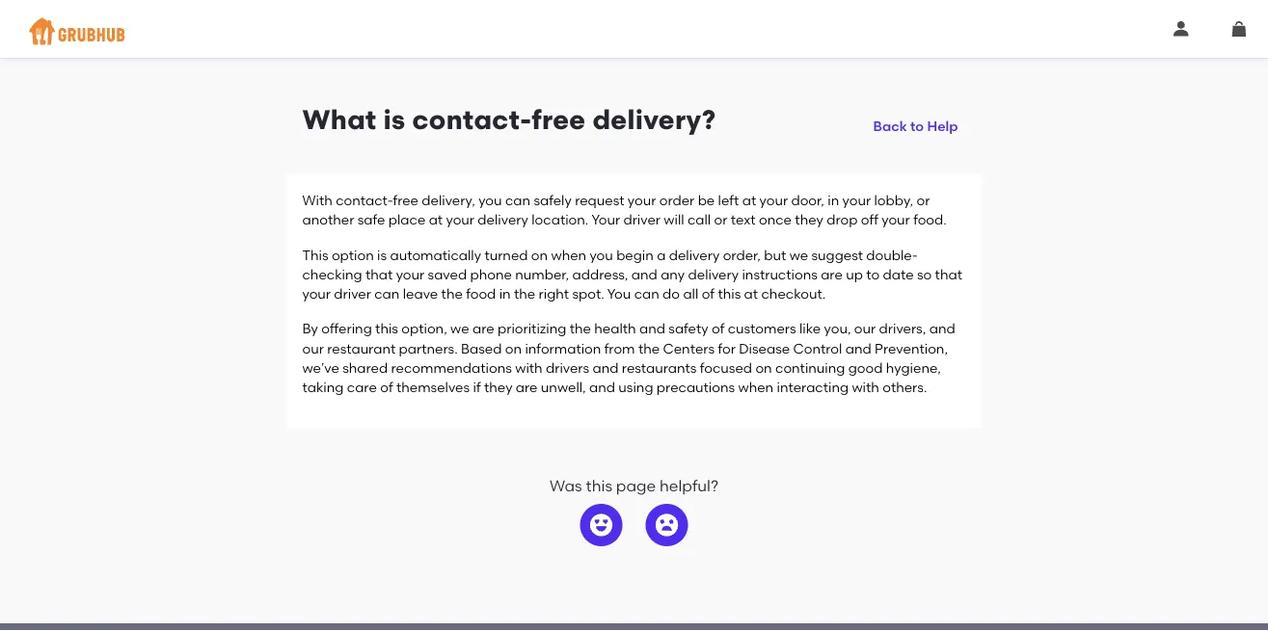 Task type: vqa. For each thing, say whether or not it's contained in the screenshot.
number,
yes



Task type: locate. For each thing, give the bounding box(es) containing it.
we right but
[[789, 247, 808, 263]]

2 vertical spatial on
[[755, 360, 772, 376]]

or
[[917, 192, 930, 208], [714, 212, 727, 228]]

with
[[515, 360, 543, 376], [852, 380, 879, 396]]

they right if
[[484, 380, 512, 396]]

others.
[[883, 380, 927, 396]]

0 vertical spatial of
[[702, 286, 715, 302]]

on up number,
[[531, 247, 548, 263]]

0 horizontal spatial they
[[484, 380, 512, 396]]

when up number,
[[551, 247, 586, 263]]

our right you,
[[854, 321, 876, 337]]

is inside the this option is automatically turned on when you begin a delivery order, but we suggest double- checking that your saved phone number, address, and any delivery instructions are up to date so that your driver can leave the food in the right spot. you can do all of this at checkout.
[[377, 247, 387, 263]]

2 horizontal spatial this
[[718, 286, 741, 302]]

with down the good
[[852, 380, 879, 396]]

2 that from the left
[[935, 266, 962, 283]]

driver left will
[[623, 212, 661, 228]]

1 horizontal spatial on
[[531, 247, 548, 263]]

the down saved
[[441, 286, 463, 302]]

so
[[917, 266, 932, 283]]

of right care
[[380, 380, 393, 396]]

0 horizontal spatial in
[[499, 286, 511, 302]]

that down option
[[365, 266, 393, 283]]

delivery up the all
[[688, 266, 739, 283]]

of
[[702, 286, 715, 302], [712, 321, 725, 337], [380, 380, 393, 396]]

will
[[664, 212, 684, 228]]

0 vertical spatial we
[[789, 247, 808, 263]]

the down number,
[[514, 286, 535, 302]]

2 horizontal spatial are
[[821, 266, 843, 283]]

delivery?
[[592, 104, 716, 136]]

0 vertical spatial to
[[910, 118, 924, 134]]

are up based
[[472, 321, 494, 337]]

in up drop
[[828, 192, 839, 208]]

can left the safely
[[505, 192, 530, 208]]

if
[[473, 380, 481, 396]]

this option is automatically turned on when you begin a delivery order, but we suggest double- checking that your saved phone number, address, and any delivery instructions are up to date so that your driver can leave the food in the right spot. you can do all of this at checkout.
[[302, 247, 962, 302]]

0 horizontal spatial or
[[714, 212, 727, 228]]

of up for
[[712, 321, 725, 337]]

what is contact-free delivery?
[[302, 104, 716, 136]]

a
[[657, 247, 666, 263]]

this up restaurant
[[375, 321, 398, 337]]

by
[[302, 321, 318, 337]]

1 horizontal spatial free
[[532, 104, 586, 136]]

0 horizontal spatial are
[[472, 321, 494, 337]]

they inside by offering this option, we are prioritizing the health and safety of customers like you, our drivers, and our restaurant partners. based on information from the centers for disease control and prevention, we've shared recommendations with drivers and restaurants focused on continuing good hygiene, taking care of themselves if they are unwell, and using precautions when interacting with others.
[[484, 380, 512, 396]]

1 vertical spatial on
[[505, 340, 522, 357]]

and down begin
[[631, 266, 657, 283]]

on inside the this option is automatically turned on when you begin a delivery order, but we suggest double- checking that your saved phone number, address, and any delivery instructions are up to date so that your driver can leave the food in the right spot. you can do all of this at checkout.
[[531, 247, 548, 263]]

this right was
[[586, 476, 612, 495]]

1 vertical spatial this
[[375, 321, 398, 337]]

0 horizontal spatial that
[[365, 266, 393, 283]]

order,
[[723, 247, 761, 263]]

1 vertical spatial we
[[450, 321, 469, 337]]

left
[[718, 192, 739, 208]]

0 vertical spatial driver
[[623, 212, 661, 228]]

1 horizontal spatial this
[[586, 476, 612, 495]]

0 horizontal spatial contact-
[[336, 192, 393, 208]]

1 vertical spatial delivery
[[669, 247, 720, 263]]

safe
[[357, 212, 385, 228]]

contact- up the "safe"
[[336, 192, 393, 208]]

and inside the this option is automatically turned on when you begin a delivery order, but we suggest double- checking that your saved phone number, address, and any delivery instructions are up to date so that your driver can leave the food in the right spot. you can do all of this at checkout.
[[631, 266, 657, 283]]

restaurants
[[622, 360, 697, 376]]

our down by
[[302, 340, 324, 357]]

0 vertical spatial this
[[718, 286, 741, 302]]

2 vertical spatial this
[[586, 476, 612, 495]]

0 vertical spatial when
[[551, 247, 586, 263]]

when inside the this option is automatically turned on when you begin a delivery order, but we suggest double- checking that your saved phone number, address, and any delivery instructions are up to date so that your driver can leave the food in the right spot. you can do all of this at checkout.
[[551, 247, 586, 263]]

contact- up delivery,
[[412, 104, 532, 136]]

our
[[854, 321, 876, 337], [302, 340, 324, 357]]

1 vertical spatial contact-
[[336, 192, 393, 208]]

can left leave at the top of the page
[[374, 286, 400, 302]]

0 horizontal spatial you
[[479, 192, 502, 208]]

your up leave at the top of the page
[[396, 266, 424, 283]]

1 horizontal spatial that
[[935, 266, 962, 283]]

are left the unwell,
[[516, 380, 538, 396]]

once
[[759, 212, 792, 228]]

offering
[[321, 321, 372, 337]]

0 horizontal spatial to
[[866, 266, 880, 283]]

are down suggest
[[821, 266, 843, 283]]

or up food. in the right top of the page
[[917, 192, 930, 208]]

delivery up 'any'
[[669, 247, 720, 263]]

1 horizontal spatial contact-
[[412, 104, 532, 136]]

this right the all
[[718, 286, 741, 302]]

to
[[910, 118, 924, 134], [866, 266, 880, 283]]

you up address,
[[590, 247, 613, 263]]

when down focused
[[738, 380, 774, 396]]

1 horizontal spatial they
[[795, 212, 823, 228]]

0 vertical spatial are
[[821, 266, 843, 283]]

1 vertical spatial or
[[714, 212, 727, 228]]

1 vertical spatial in
[[499, 286, 511, 302]]

1 vertical spatial they
[[484, 380, 512, 396]]

are inside the this option is automatically turned on when you begin a delivery order, but we suggest double- checking that your saved phone number, address, and any delivery instructions are up to date so that your driver can leave the food in the right spot. you can do all of this at checkout.
[[821, 266, 843, 283]]

on down prioritizing
[[505, 340, 522, 357]]

up
[[846, 266, 863, 283]]

driver down the checking
[[334, 286, 371, 302]]

1 vertical spatial are
[[472, 321, 494, 337]]

using
[[618, 380, 653, 396]]

back
[[873, 118, 907, 134]]

1 vertical spatial is
[[377, 247, 387, 263]]

at up text
[[742, 192, 756, 208]]

back to help
[[873, 118, 958, 134]]

by offering this option, we are prioritizing the health and safety of customers like you, our drivers, and our restaurant partners. based on information from the centers for disease control and prevention, we've shared recommendations with drivers and restaurants focused on continuing good hygiene, taking care of themselves if they are unwell, and using precautions when interacting with others.
[[302, 321, 955, 396]]

with left drivers
[[515, 360, 543, 376]]

1 horizontal spatial to
[[910, 118, 924, 134]]

is right option
[[377, 247, 387, 263]]

focused
[[700, 360, 752, 376]]

at
[[742, 192, 756, 208], [429, 212, 443, 228], [744, 286, 758, 302]]

precautions
[[657, 380, 735, 396]]

free
[[532, 104, 586, 136], [393, 192, 419, 208]]

0 vertical spatial with
[[515, 360, 543, 376]]

0 vertical spatial on
[[531, 247, 548, 263]]

1 horizontal spatial driver
[[623, 212, 661, 228]]

you right delivery,
[[479, 192, 502, 208]]

at down delivery,
[[429, 212, 443, 228]]

door,
[[791, 192, 824, 208]]

free up place
[[393, 192, 419, 208]]

1 horizontal spatial you
[[590, 247, 613, 263]]

1 vertical spatial driver
[[334, 286, 371, 302]]

is
[[383, 104, 405, 136], [377, 247, 387, 263]]

taking
[[302, 380, 344, 396]]

1 horizontal spatial are
[[516, 380, 538, 396]]

delivery inside with contact-free delivery, you can safely request your order be left at your door, in your lobby, or another safe place at your delivery location. your driver will call or text once they drop off your food.
[[478, 212, 528, 228]]

text
[[731, 212, 756, 228]]

with contact-free delivery, you can safely request your order be left at your door, in your lobby, or another safe place at your delivery location. your driver will call or text once they drop off your food.
[[302, 192, 947, 228]]

can
[[505, 192, 530, 208], [374, 286, 400, 302], [634, 286, 659, 302]]

but
[[764, 247, 786, 263]]

that
[[365, 266, 393, 283], [935, 266, 962, 283]]

they down door,
[[795, 212, 823, 228]]

are
[[821, 266, 843, 283], [472, 321, 494, 337], [516, 380, 538, 396]]

in
[[828, 192, 839, 208], [499, 286, 511, 302]]

1 vertical spatial you
[[590, 247, 613, 263]]

can left do
[[634, 286, 659, 302]]

1 vertical spatial of
[[712, 321, 725, 337]]

of right the all
[[702, 286, 715, 302]]

this
[[718, 286, 741, 302], [375, 321, 398, 337], [586, 476, 612, 495]]

turned
[[484, 247, 528, 263]]

0 vertical spatial in
[[828, 192, 839, 208]]

0 horizontal spatial driver
[[334, 286, 371, 302]]

at down instructions on the right top of the page
[[744, 286, 758, 302]]

0 vertical spatial they
[[795, 212, 823, 228]]

your
[[628, 192, 656, 208], [759, 192, 788, 208], [842, 192, 871, 208], [446, 212, 474, 228], [882, 212, 910, 228], [396, 266, 424, 283], [302, 286, 331, 302]]

they
[[795, 212, 823, 228], [484, 380, 512, 396]]

driver
[[623, 212, 661, 228], [334, 286, 371, 302]]

1 horizontal spatial when
[[738, 380, 774, 396]]

0 horizontal spatial on
[[505, 340, 522, 357]]

to right up
[[866, 266, 880, 283]]

1 vertical spatial free
[[393, 192, 419, 208]]

1 horizontal spatial can
[[505, 192, 530, 208]]

you
[[479, 192, 502, 208], [590, 247, 613, 263]]

saved
[[428, 266, 467, 283]]

like
[[799, 321, 821, 337]]

the
[[441, 286, 463, 302], [514, 286, 535, 302], [570, 321, 591, 337], [638, 340, 660, 357]]

instructions
[[742, 266, 818, 283]]

this inside by offering this option, we are prioritizing the health and safety of customers like you, our drivers, and our restaurant partners. based on information from the centers for disease control and prevention, we've shared recommendations with drivers and restaurants focused on continuing good hygiene, taking care of themselves if they are unwell, and using precautions when interacting with others.
[[375, 321, 398, 337]]

phone
[[470, 266, 512, 283]]

1 vertical spatial to
[[866, 266, 880, 283]]

0 horizontal spatial free
[[393, 192, 419, 208]]

we inside by offering this option, we are prioritizing the health and safety of customers like you, our drivers, and our restaurant partners. based on information from the centers for disease control and prevention, we've shared recommendations with drivers and restaurants focused on continuing good hygiene, taking care of themselves if they are unwell, and using precautions when interacting with others.
[[450, 321, 469, 337]]

0 horizontal spatial we
[[450, 321, 469, 337]]

1 that from the left
[[365, 266, 393, 283]]

or down left
[[714, 212, 727, 228]]

your left order
[[628, 192, 656, 208]]

contact-
[[412, 104, 532, 136], [336, 192, 393, 208]]

we
[[789, 247, 808, 263], [450, 321, 469, 337]]

begin
[[616, 247, 654, 263]]

free inside with contact-free delivery, you can safely request your order be left at your door, in your lobby, or another safe place at your delivery location. your driver will call or text once they drop off your food.
[[393, 192, 419, 208]]

in right food
[[499, 286, 511, 302]]

0 vertical spatial is
[[383, 104, 405, 136]]

0 vertical spatial delivery
[[478, 212, 528, 228]]

we up based
[[450, 321, 469, 337]]

2 vertical spatial at
[[744, 286, 758, 302]]

that right so
[[935, 266, 962, 283]]

2 horizontal spatial can
[[634, 286, 659, 302]]

your down the checking
[[302, 286, 331, 302]]

when
[[551, 247, 586, 263], [738, 380, 774, 396]]

is right what
[[383, 104, 405, 136]]

0 horizontal spatial when
[[551, 247, 586, 263]]

2 vertical spatial delivery
[[688, 266, 739, 283]]

0 vertical spatial free
[[532, 104, 586, 136]]

1 vertical spatial with
[[852, 380, 879, 396]]

themselves
[[396, 380, 470, 396]]

on down disease
[[755, 360, 772, 376]]

to inside the this option is automatically turned on when you begin a delivery order, but we suggest double- checking that your saved phone number, address, and any delivery instructions are up to date so that your driver can leave the food in the right spot. you can do all of this at checkout.
[[866, 266, 880, 283]]

0 vertical spatial you
[[479, 192, 502, 208]]

0 vertical spatial or
[[917, 192, 930, 208]]

1 horizontal spatial in
[[828, 192, 839, 208]]

1 vertical spatial when
[[738, 380, 774, 396]]

and down from
[[593, 360, 619, 376]]

1 horizontal spatial we
[[789, 247, 808, 263]]

1 vertical spatial our
[[302, 340, 324, 357]]

and
[[631, 266, 657, 283], [639, 321, 665, 337], [929, 321, 955, 337], [845, 340, 871, 357], [593, 360, 619, 376], [589, 380, 615, 396]]

small image
[[1174, 21, 1189, 37]]

0 horizontal spatial this
[[375, 321, 398, 337]]

delivery up turned
[[478, 212, 528, 228]]

1 horizontal spatial our
[[854, 321, 876, 337]]

to left help
[[910, 118, 924, 134]]

checkout.
[[761, 286, 826, 302]]

free up the safely
[[532, 104, 586, 136]]

delivery
[[478, 212, 528, 228], [669, 247, 720, 263], [688, 266, 739, 283]]



Task type: describe. For each thing, give the bounding box(es) containing it.
this page was helpful image
[[590, 514, 613, 537]]

small image
[[1231, 21, 1247, 37]]

was
[[550, 476, 582, 495]]

helpful?
[[660, 476, 718, 495]]

2 horizontal spatial on
[[755, 360, 772, 376]]

driver inside the this option is automatically turned on when you begin a delivery order, but we suggest double- checking that your saved phone number, address, and any delivery instructions are up to date so that your driver can leave the food in the right spot. you can do all of this at checkout.
[[334, 286, 371, 302]]

care
[[347, 380, 377, 396]]

food.
[[913, 212, 947, 228]]

place
[[388, 212, 426, 228]]

recommendations
[[391, 360, 512, 376]]

health
[[594, 321, 636, 337]]

option,
[[401, 321, 447, 337]]

safely
[[534, 192, 572, 208]]

checking
[[302, 266, 362, 283]]

this inside the this option is automatically turned on when you begin a delivery order, but we suggest double- checking that your saved phone number, address, and any delivery instructions are up to date so that your driver can leave the food in the right spot. you can do all of this at checkout.
[[718, 286, 741, 302]]

2 vertical spatial are
[[516, 380, 538, 396]]

double-
[[866, 247, 918, 263]]

lobby,
[[874, 192, 913, 208]]

number,
[[515, 266, 569, 283]]

drop
[[827, 212, 858, 228]]

customers
[[728, 321, 796, 337]]

spot.
[[572, 286, 604, 302]]

at inside the this option is automatically turned on when you begin a delivery order, but we suggest double- checking that your saved phone number, address, and any delivery instructions are up to date so that your driver can leave the food in the right spot. you can do all of this at checkout.
[[744, 286, 758, 302]]

0 vertical spatial contact-
[[412, 104, 532, 136]]

1 horizontal spatial with
[[852, 380, 879, 396]]

0 horizontal spatial can
[[374, 286, 400, 302]]

0 vertical spatial our
[[854, 321, 876, 337]]

drivers,
[[879, 321, 926, 337]]

address,
[[572, 266, 628, 283]]

centers
[[663, 340, 715, 357]]

partners.
[[399, 340, 458, 357]]

to inside "link"
[[910, 118, 924, 134]]

you inside the this option is automatically turned on when you begin a delivery order, but we suggest double- checking that your saved phone number, address, and any delivery instructions are up to date so that your driver can leave the food in the right spot. you can do all of this at checkout.
[[590, 247, 613, 263]]

driver inside with contact-free delivery, you can safely request your order be left at your door, in your lobby, or another safe place at your delivery location. your driver will call or text once they drop off your food.
[[623, 212, 661, 228]]

right
[[539, 286, 569, 302]]

request
[[575, 192, 624, 208]]

and left using
[[589, 380, 615, 396]]

all
[[683, 286, 698, 302]]

we inside the this option is automatically turned on when you begin a delivery order, but we suggest double- checking that your saved phone number, address, and any delivery instructions are up to date so that your driver can leave the food in the right spot. you can do all of this at checkout.
[[789, 247, 808, 263]]

off
[[861, 212, 878, 228]]

another
[[302, 212, 354, 228]]

this
[[302, 247, 328, 263]]

in inside the this option is automatically turned on when you begin a delivery order, but we suggest double- checking that your saved phone number, address, and any delivery instructions are up to date so that your driver can leave the food in the right spot. you can do all of this at checkout.
[[499, 286, 511, 302]]

when inside by offering this option, we are prioritizing the health and safety of customers like you, our drivers, and our restaurant partners. based on information from the centers for disease control and prevention, we've shared recommendations with drivers and restaurants focused on continuing good hygiene, taking care of themselves if they are unwell, and using precautions when interacting with others.
[[738, 380, 774, 396]]

any
[[661, 266, 685, 283]]

of inside the this option is automatically turned on when you begin a delivery order, but we suggest double- checking that your saved phone number, address, and any delivery instructions are up to date so that your driver can leave the food in the right spot. you can do all of this at checkout.
[[702, 286, 715, 302]]

control
[[793, 340, 842, 357]]

option
[[332, 247, 374, 263]]

for
[[718, 340, 736, 357]]

your down delivery,
[[446, 212, 474, 228]]

date
[[883, 266, 914, 283]]

drivers
[[546, 360, 589, 376]]

order
[[659, 192, 695, 208]]

in inside with contact-free delivery, you can safely request your order be left at your door, in your lobby, or another safe place at your delivery location. your driver will call or text once they drop off your food.
[[828, 192, 839, 208]]

can inside with contact-free delivery, you can safely request your order be left at your door, in your lobby, or another safe place at your delivery location. your driver will call or text once they drop off your food.
[[505, 192, 530, 208]]

suggest
[[811, 247, 863, 263]]

you inside with contact-free delivery, you can safely request your order be left at your door, in your lobby, or another safe place at your delivery location. your driver will call or text once they drop off your food.
[[479, 192, 502, 208]]

be
[[698, 192, 715, 208]]

shared
[[342, 360, 388, 376]]

safety
[[669, 321, 708, 337]]

1 horizontal spatial or
[[917, 192, 930, 208]]

do
[[663, 286, 680, 302]]

what
[[302, 104, 377, 136]]

continuing
[[775, 360, 845, 376]]

page
[[616, 476, 656, 495]]

and up the good
[[845, 340, 871, 357]]

from
[[604, 340, 635, 357]]

call
[[687, 212, 711, 228]]

disease
[[739, 340, 790, 357]]

prevention,
[[875, 340, 948, 357]]

the up information
[[570, 321, 591, 337]]

information
[[525, 340, 601, 357]]

your down lobby,
[[882, 212, 910, 228]]

back to help link
[[866, 103, 966, 138]]

the up restaurants
[[638, 340, 660, 357]]

location.
[[532, 212, 589, 228]]

your up off
[[842, 192, 871, 208]]

your up once
[[759, 192, 788, 208]]

unwell,
[[541, 380, 586, 396]]

your
[[591, 212, 620, 228]]

good
[[848, 360, 883, 376]]

this page was not helpful image
[[655, 514, 678, 537]]

help
[[927, 118, 958, 134]]

based
[[461, 340, 502, 357]]

automatically
[[390, 247, 481, 263]]

with
[[302, 192, 332, 208]]

was this page helpful?
[[550, 476, 718, 495]]

contact- inside with contact-free delivery, you can safely request your order be left at your door, in your lobby, or another safe place at your delivery location. your driver will call or text once they drop off your food.
[[336, 192, 393, 208]]

you,
[[824, 321, 851, 337]]

food
[[466, 286, 496, 302]]

0 horizontal spatial with
[[515, 360, 543, 376]]

0 horizontal spatial our
[[302, 340, 324, 357]]

2 vertical spatial of
[[380, 380, 393, 396]]

hygiene,
[[886, 360, 941, 376]]

prioritizing
[[498, 321, 566, 337]]

we've
[[302, 360, 339, 376]]

0 vertical spatial at
[[742, 192, 756, 208]]

and left safety at the right bottom of page
[[639, 321, 665, 337]]

they inside with contact-free delivery, you can safely request your order be left at your door, in your lobby, or another safe place at your delivery location. your driver will call or text once they drop off your food.
[[795, 212, 823, 228]]

and up the prevention,
[[929, 321, 955, 337]]

grubhub logo image
[[29, 12, 125, 51]]

you
[[607, 286, 631, 302]]

delivery,
[[422, 192, 475, 208]]

restaurant
[[327, 340, 396, 357]]

interacting
[[777, 380, 849, 396]]

leave
[[403, 286, 438, 302]]

1 vertical spatial at
[[429, 212, 443, 228]]



